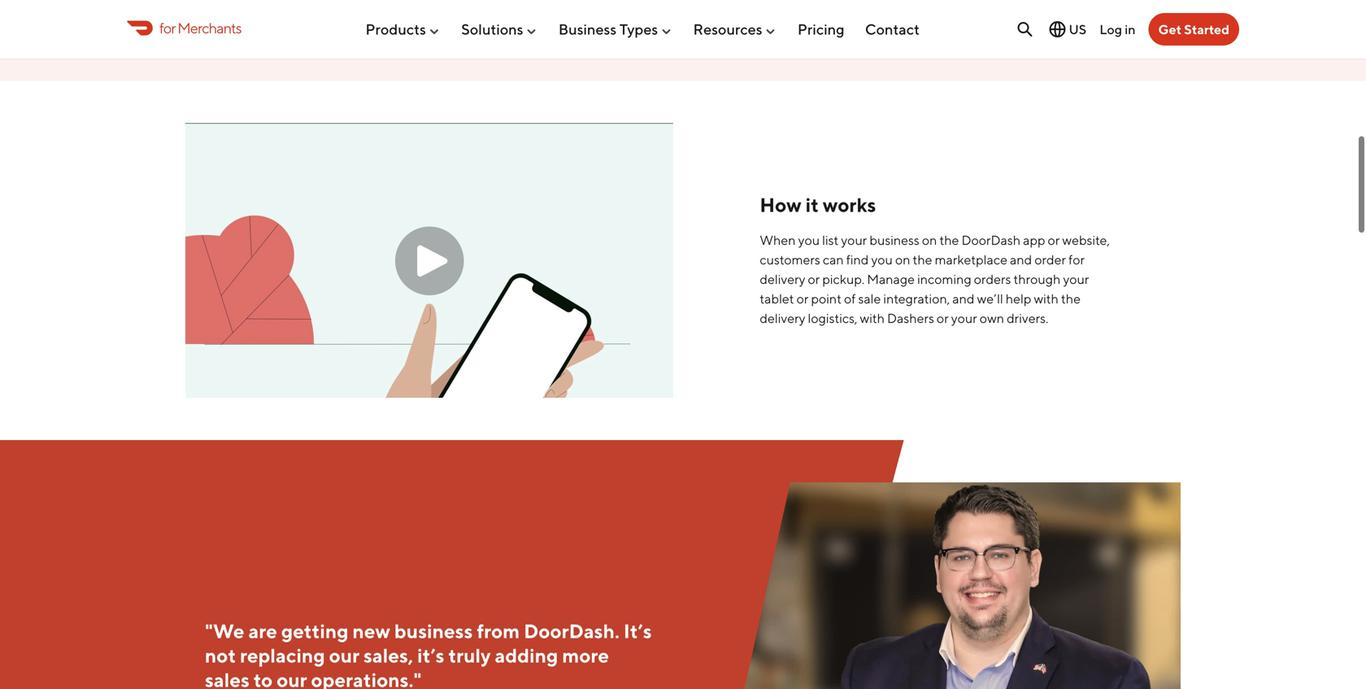 Task type: locate. For each thing, give the bounding box(es) containing it.
0 horizontal spatial for
[[159, 19, 176, 36]]

1 horizontal spatial and
[[1010, 252, 1033, 267]]

marketplace
[[935, 252, 1008, 267]]

business
[[870, 232, 920, 248], [395, 620, 473, 643]]

your up find
[[842, 232, 868, 248]]

point
[[812, 291, 842, 306]]

business up manage
[[870, 232, 920, 248]]

2 vertical spatial the
[[1062, 291, 1081, 306]]

0 vertical spatial and
[[1010, 252, 1033, 267]]

you up manage
[[872, 252, 893, 267]]

the up marketplace
[[940, 232, 960, 248]]

are
[[249, 620, 277, 643]]

our down replacing
[[277, 668, 307, 689]]

products
[[366, 20, 426, 38]]

1 vertical spatial our
[[277, 668, 307, 689]]

log in link
[[1100, 21, 1136, 37]]

log
[[1100, 21, 1123, 37]]

0 horizontal spatial with
[[860, 311, 885, 326]]

on up manage
[[896, 252, 911, 267]]

through
[[1014, 271, 1061, 287]]

your left own
[[952, 311, 978, 326]]

for down website,
[[1069, 252, 1085, 267]]

in
[[1125, 21, 1136, 37]]

0 vertical spatial on
[[922, 232, 938, 248]]

0 horizontal spatial the
[[913, 252, 933, 267]]

business types link
[[559, 14, 673, 44]]

1 vertical spatial for
[[1069, 252, 1085, 267]]

2 vertical spatial your
[[952, 311, 978, 326]]

sale
[[859, 291, 881, 306]]

1 horizontal spatial for
[[1069, 252, 1085, 267]]

tablet
[[760, 291, 795, 306]]

or left point
[[797, 291, 809, 306]]

1 vertical spatial on
[[896, 252, 911, 267]]

and left "we'll"
[[953, 291, 975, 306]]

get
[[1159, 22, 1182, 37]]

delivery
[[760, 271, 806, 287], [760, 311, 806, 326]]

log in
[[1100, 21, 1136, 37]]

with down sale
[[860, 311, 885, 326]]

business inside when you list your business on the doordash app or website, customers can find you on the marketplace and order for delivery or pickup. manage incoming orders through your tablet or point of sale integration, and we'll help with the delivery logistics, with dashers or your own drivers.
[[870, 232, 920, 248]]

0 vertical spatial business
[[870, 232, 920, 248]]

1 vertical spatial with
[[860, 311, 885, 326]]

for inside when you list your business on the doordash app or website, customers can find you on the marketplace and order for delivery or pickup. manage incoming orders through your tablet or point of sale integration, and we'll help with the delivery logistics, with dashers or your own drivers.
[[1069, 252, 1085, 267]]

0 horizontal spatial business
[[395, 620, 473, 643]]

sales,
[[364, 644, 413, 667]]

on
[[922, 232, 938, 248], [896, 252, 911, 267]]

on up incoming
[[922, 232, 938, 248]]

and
[[1010, 252, 1033, 267], [953, 291, 975, 306]]

business inside "we are getting new business from doordash. it's not replacing our sales, it's truly adding more sales to our operations."
[[395, 620, 473, 643]]

0 vertical spatial for
[[159, 19, 176, 36]]

0 horizontal spatial your
[[842, 232, 868, 248]]

or up point
[[808, 271, 820, 287]]

your down order
[[1064, 271, 1090, 287]]

with down the through
[[1034, 291, 1059, 306]]

1 delivery from the top
[[760, 271, 806, 287]]

for
[[159, 19, 176, 36], [1069, 252, 1085, 267]]

our up operations."
[[329, 644, 360, 667]]

0 horizontal spatial on
[[896, 252, 911, 267]]

you
[[799, 232, 820, 248], [872, 252, 893, 267]]

0 vertical spatial with
[[1034, 291, 1059, 306]]

2 horizontal spatial your
[[1064, 271, 1090, 287]]

delivery down tablet
[[760, 311, 806, 326]]

1 horizontal spatial your
[[952, 311, 978, 326]]

the
[[940, 232, 960, 248], [913, 252, 933, 267], [1062, 291, 1081, 306]]

help
[[1006, 291, 1032, 306]]

1 horizontal spatial you
[[872, 252, 893, 267]]

customers
[[760, 252, 821, 267]]

can
[[823, 252, 844, 267]]

the down order
[[1062, 291, 1081, 306]]

logistics,
[[808, 311, 858, 326]]

how it works
[[760, 193, 877, 217]]

1 horizontal spatial our
[[329, 644, 360, 667]]

works
[[823, 193, 877, 217]]

contact
[[866, 20, 920, 38]]

business types
[[559, 20, 658, 38]]

app
[[1024, 232, 1046, 248]]

1 vertical spatial your
[[1064, 271, 1090, 287]]

0 horizontal spatial our
[[277, 668, 307, 689]]

0 horizontal spatial and
[[953, 291, 975, 306]]

1 vertical spatial the
[[913, 252, 933, 267]]

the up incoming
[[913, 252, 933, 267]]

0 vertical spatial delivery
[[760, 271, 806, 287]]

started
[[1185, 22, 1230, 37]]

delivery up tablet
[[760, 271, 806, 287]]

and down app
[[1010, 252, 1033, 267]]

business up it's at the bottom left of page
[[395, 620, 473, 643]]

or
[[1048, 232, 1060, 248], [808, 271, 820, 287], [797, 291, 809, 306], [937, 311, 949, 326]]

0 vertical spatial you
[[799, 232, 820, 248]]

or right app
[[1048, 232, 1060, 248]]

not
[[205, 644, 236, 667]]

our
[[329, 644, 360, 667], [277, 668, 307, 689]]

2 delivery from the top
[[760, 311, 806, 326]]

your
[[842, 232, 868, 248], [1064, 271, 1090, 287], [952, 311, 978, 326]]

for left merchants
[[159, 19, 176, 36]]

with
[[1034, 291, 1059, 306], [860, 311, 885, 326]]

1 vertical spatial delivery
[[760, 311, 806, 326]]

1 horizontal spatial business
[[870, 232, 920, 248]]

1 horizontal spatial with
[[1034, 291, 1059, 306]]

when you list your business on the doordash app or website, customers can find you on the marketplace and order for delivery or pickup. manage incoming orders through your tablet or point of sale integration, and we'll help with the delivery logistics, with dashers or your own drivers.
[[760, 232, 1110, 326]]

operations."
[[311, 668, 422, 689]]

0 vertical spatial the
[[940, 232, 960, 248]]

1 vertical spatial business
[[395, 620, 473, 643]]

you left 'list' on the right of the page
[[799, 232, 820, 248]]



Task type: describe. For each thing, give the bounding box(es) containing it.
globe line image
[[1048, 20, 1068, 39]]

incoming
[[918, 271, 972, 287]]

order
[[1035, 252, 1067, 267]]

new
[[353, 620, 391, 643]]

resources link
[[694, 14, 777, 44]]

of
[[845, 291, 856, 306]]

it's
[[624, 620, 652, 643]]

business for find
[[870, 232, 920, 248]]

contact link
[[866, 14, 920, 44]]

truly
[[449, 644, 491, 667]]

replacing
[[240, 644, 325, 667]]

integration,
[[884, 291, 950, 306]]

for merchants
[[159, 19, 241, 36]]

getting
[[281, 620, 349, 643]]

business
[[559, 20, 617, 38]]

merchants
[[178, 19, 241, 36]]

pickup.
[[823, 271, 865, 287]]

to
[[254, 668, 273, 689]]

or right dashers
[[937, 311, 949, 326]]

how
[[760, 193, 802, 217]]

portrait of restaurateur holding a tablet image
[[693, 482, 1181, 689]]

find
[[847, 252, 869, 267]]

1 horizontal spatial on
[[922, 232, 938, 248]]

2 horizontal spatial the
[[1062, 291, 1081, 306]]

it's
[[417, 644, 445, 667]]

us
[[1069, 22, 1087, 37]]

orders
[[974, 271, 1012, 287]]

list
[[823, 232, 839, 248]]

website,
[[1063, 232, 1110, 248]]

sales
[[205, 668, 250, 689]]

we'll
[[978, 291, 1004, 306]]

own
[[980, 311, 1005, 326]]

1 vertical spatial and
[[953, 291, 975, 306]]

1 horizontal spatial the
[[940, 232, 960, 248]]

0 horizontal spatial you
[[799, 232, 820, 248]]

types
[[620, 20, 658, 38]]

more
[[562, 644, 609, 667]]

0 vertical spatial your
[[842, 232, 868, 248]]

doordash
[[962, 232, 1021, 248]]

products link
[[366, 14, 441, 44]]

drivers.
[[1007, 311, 1049, 326]]

"we
[[205, 620, 245, 643]]

dashers
[[888, 311, 935, 326]]

doordash.
[[524, 620, 620, 643]]

"we are getting new business from doordash. it's not replacing our sales, it's truly adding more sales to our operations."
[[205, 620, 652, 689]]

for merchants link
[[127, 17, 241, 39]]

resources
[[694, 20, 763, 38]]

business for truly
[[395, 620, 473, 643]]

1 vertical spatial you
[[872, 252, 893, 267]]

get started
[[1159, 22, 1230, 37]]

solutions
[[461, 20, 524, 38]]

it
[[806, 193, 819, 217]]

manage
[[867, 271, 915, 287]]

0 vertical spatial our
[[329, 644, 360, 667]]

solutions link
[[461, 14, 538, 44]]

pricing
[[798, 20, 845, 38]]

pricing link
[[798, 14, 845, 44]]

adding
[[495, 644, 558, 667]]

from
[[477, 620, 520, 643]]

when
[[760, 232, 796, 248]]

get started button
[[1149, 13, 1240, 46]]



Task type: vqa. For each thing, say whether or not it's contained in the screenshot.
topmost 'the'
yes



